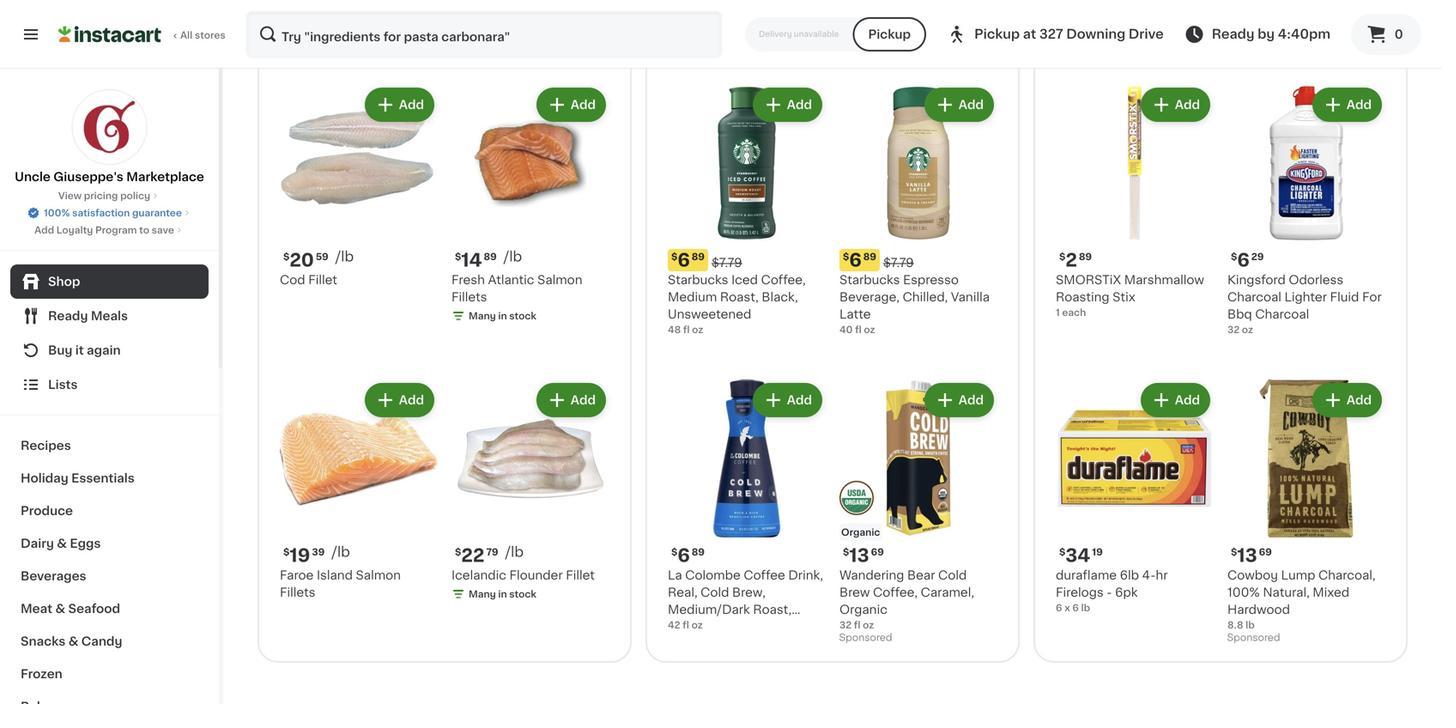 Task type: vqa. For each thing, say whether or not it's contained in the screenshot.
Coffee, within Wandering Bear Cold Brew Coffee, Caramel, Organic 32 fl oz
yes



Task type: describe. For each thing, give the bounding box(es) containing it.
real,
[[668, 587, 698, 599]]

black,
[[762, 291, 798, 303]]

snacks & candy
[[21, 636, 122, 648]]

add loyalty program to save
[[34, 225, 174, 235]]

starbucks espresso beverage, chilled, vanilla latte 40 fl oz
[[840, 274, 990, 335]]

cowboy lump charcoal, 100% natural, mixed hardwood 8.8 lb
[[1228, 570, 1376, 630]]

oz down medium/dark
[[692, 621, 703, 630]]

cod fillet
[[280, 274, 337, 286]]

6 right x
[[1073, 603, 1079, 613]]

32 inside the kingsford odorless charcoal lighter fluid for bbq charcoal 32 oz
[[1228, 325, 1240, 335]]

1 vertical spatial charcoal
[[1256, 308, 1310, 320]]

drink,
[[789, 570, 824, 582]]

0 button
[[1352, 14, 1422, 55]]

cold inside wandering bear cold brew coffee, caramel, organic 32 fl oz
[[939, 570, 967, 582]]

add button for faroe island salmon fillets
[[367, 385, 433, 416]]

$ inside $ 6 29
[[1232, 252, 1238, 262]]

vanilla
[[952, 291, 990, 303]]

many for 22
[[469, 590, 496, 599]]

6 left 29
[[1238, 251, 1250, 269]]

20
[[290, 251, 314, 269]]

34
[[1066, 547, 1091, 565]]

coffee inside "link"
[[668, 31, 734, 49]]

seafood
[[68, 603, 120, 615]]

add button for smorstix marshmallow roasting stix
[[1143, 89, 1209, 120]]

6lb
[[1121, 570, 1140, 582]]

0 horizontal spatial fillet
[[309, 274, 337, 286]]

cold inside la colombe coffee drink, real, cold brew, medium/dark roast, unsweetened
[[701, 587, 730, 599]]

$ 2 89
[[1060, 251, 1093, 269]]

add button for starbucks espresso beverage, chilled, vanilla latte
[[927, 89, 993, 120]]

$ 13 69 for 6
[[843, 547, 884, 565]]

ready by 4:40pm
[[1213, 28, 1331, 40]]

100% inside "button"
[[44, 208, 70, 218]]

natural,
[[1264, 587, 1310, 599]]

marshmallow
[[1125, 274, 1205, 286]]

pricing
[[84, 191, 118, 201]]

product group containing 14
[[452, 84, 610, 326]]

/lb for 20
[[336, 250, 354, 264]]

327
[[1040, 28, 1064, 40]]

sponsored badge image for 6
[[840, 634, 892, 643]]

ready by 4:40pm link
[[1185, 24, 1331, 45]]

frozen link
[[10, 658, 209, 691]]

each
[[1063, 308, 1087, 317]]

$ inside $ 34 19
[[1060, 548, 1066, 557]]

lighter
[[1285, 291, 1328, 303]]

89 up 'medium' at the left top of the page
[[692, 252, 705, 262]]

policy
[[120, 191, 150, 201]]

product group containing 22
[[452, 380, 610, 605]]

4-
[[1143, 570, 1156, 582]]

program
[[95, 225, 137, 235]]

many in stock for 22
[[469, 590, 537, 599]]

fresh
[[452, 274, 485, 286]]

guarantee
[[132, 208, 182, 218]]

drive
[[1129, 28, 1164, 40]]

add for starbucks espresso beverage, chilled, vanilla latte
[[959, 99, 984, 111]]

iced
[[732, 274, 758, 286]]

product group containing 34
[[1056, 380, 1214, 615]]

0 vertical spatial charcoal
[[1228, 291, 1282, 303]]

6 up la
[[678, 547, 690, 565]]

& for meat
[[55, 603, 65, 615]]

& for dairy
[[57, 538, 67, 550]]

$ 20 59 /lb
[[283, 250, 354, 269]]

add for starbucks iced coffee, medium roast, black, unsweetened
[[787, 99, 812, 111]]

roasting
[[1056, 291, 1110, 303]]

13 for 6
[[850, 547, 870, 565]]

organic inside wandering bear cold brew coffee, caramel, organic 32 fl oz
[[840, 604, 888, 616]]

dairy
[[21, 538, 54, 550]]

it
[[75, 344, 84, 356]]

loyalty
[[56, 225, 93, 235]]

drinks
[[738, 31, 800, 49]]

8.8
[[1228, 621, 1244, 630]]

frozen
[[21, 668, 62, 680]]

$20.59 per pound element
[[280, 249, 438, 272]]

$ 6 29
[[1232, 251, 1265, 269]]

fl inside wandering bear cold brew coffee, caramel, organic 32 fl oz
[[854, 621, 861, 630]]

stix
[[1113, 291, 1136, 303]]

add for la colombe coffee drink, real, cold brew, medium/dark roast, unsweetened
[[787, 394, 812, 406]]

beverages link
[[10, 560, 209, 593]]

medium/dark
[[668, 604, 750, 616]]

add button for icelandic flounder fillet
[[538, 385, 605, 416]]

uncle
[[15, 171, 51, 183]]

ready meals link
[[10, 299, 209, 333]]

100% inside cowboy lump charcoal, 100% natural, mixed hardwood 8.8 lb
[[1228, 587, 1261, 599]]

cooking
[[1141, 31, 1221, 49]]

stock for 22
[[510, 590, 537, 599]]

kingsford
[[1228, 274, 1286, 286]]

medium
[[668, 291, 717, 303]]

$ inside $ 14 89 /lb
[[455, 252, 462, 262]]

unsweetened inside la colombe coffee drink, real, cold brew, medium/dark roast, unsweetened
[[668, 621, 752, 633]]

product group containing 2
[[1056, 84, 1214, 320]]

$ 19 39 /lb
[[283, 545, 350, 565]]

-
[[1107, 587, 1113, 599]]

lb inside duraflame 6lb 4-hr firelogs - 6pk 6 x 6 lb
[[1082, 603, 1091, 613]]

/lb for 14
[[504, 250, 522, 264]]

caramel,
[[921, 587, 975, 599]]

0 vertical spatial organic
[[842, 528, 881, 537]]

$7.79 for iced
[[712, 257, 743, 269]]

uncle giuseppe's marketplace logo image
[[72, 89, 147, 165]]

fl inside "starbucks espresso beverage, chilled, vanilla latte 40 fl oz"
[[856, 325, 862, 335]]

product group containing 20
[[280, 84, 438, 289]]

lb inside cowboy lump charcoal, 100% natural, mixed hardwood 8.8 lb
[[1246, 621, 1255, 630]]

2
[[1066, 251, 1078, 269]]

42
[[668, 621, 681, 630]]

roast, inside starbucks iced coffee, medium roast, black, unsweetened 48 fl oz
[[720, 291, 759, 303]]

firelogs
[[1056, 587, 1104, 599]]

giuseppe's
[[53, 171, 124, 183]]

holiday
[[21, 472, 68, 484]]

odorless
[[1289, 274, 1344, 286]]

starbucks for medium
[[668, 274, 729, 286]]

89 inside $ 14 89 /lb
[[484, 252, 497, 262]]

lists
[[48, 379, 78, 391]]

add for fresh atlantic salmon fillets
[[571, 99, 596, 111]]

$ 6 89 for starbucks iced coffee, medium roast, black, unsweetened
[[672, 251, 705, 269]]

brew,
[[733, 587, 766, 599]]

meat & seafood link
[[10, 593, 209, 625]]

6 left x
[[1056, 603, 1063, 613]]

ready meals
[[48, 310, 128, 322]]

many for 14
[[469, 311, 496, 321]]

add for kingsford odorless charcoal lighter fluid for bbq charcoal
[[1347, 99, 1372, 111]]

hardwood
[[1228, 604, 1291, 616]]

oz for wandering bear cold brew coffee, caramel, organic
[[863, 621, 875, 630]]

duraflame 6lb 4-hr firelogs - 6pk 6 x 6 lb
[[1056, 570, 1168, 613]]

by
[[1258, 28, 1275, 40]]

island
[[317, 570, 353, 582]]

$6.89 original price: $7.79 element for espresso
[[840, 249, 998, 272]]

$ inside the $ 19 39 /lb
[[283, 548, 290, 557]]

add loyalty program to save link
[[34, 223, 185, 237]]

coffee drinks
[[668, 31, 800, 49]]

$ 14 89 /lb
[[455, 250, 522, 269]]

smorstix marshmallow roasting stix 1 each
[[1056, 274, 1205, 317]]

69 for 6
[[871, 548, 884, 557]]

13 for 34
[[1238, 547, 1258, 565]]

$6.89 original price: $7.79 element for iced
[[668, 249, 826, 272]]

at
[[1024, 28, 1037, 40]]

in for 22
[[498, 590, 507, 599]]

19 inside the $ 19 39 /lb
[[290, 547, 310, 565]]

salmon for 19
[[356, 570, 401, 582]]

cowboy
[[1228, 570, 1279, 582]]

flounder
[[510, 570, 563, 582]]

40
[[840, 325, 853, 335]]

la colombe coffee drink, real, cold brew, medium/dark roast, unsweetened
[[668, 570, 824, 633]]

espresso
[[904, 274, 959, 286]]

$19.39 per pound element
[[280, 545, 438, 567]]

$14.89 per pound element
[[452, 249, 610, 272]]

oz for kingsford odorless charcoal lighter fluid for bbq charcoal
[[1243, 325, 1254, 335]]

uncle giuseppe's marketplace link
[[15, 89, 204, 186]]



Task type: locate. For each thing, give the bounding box(es) containing it.
& left eggs
[[57, 538, 67, 550]]

$22.79 per pound element
[[452, 545, 610, 567]]

1 sponsored badge image from the left
[[840, 634, 892, 643]]

many in stock for 14
[[469, 311, 537, 321]]

$ inside $ 22 79 /lb
[[455, 548, 462, 557]]

pickup at 327 downing drive button
[[947, 10, 1164, 58]]

2 stock from the top
[[510, 590, 537, 599]]

ready inside ready by 4:40pm "link"
[[1213, 28, 1255, 40]]

2 13 from the left
[[1238, 547, 1258, 565]]

0 horizontal spatial lb
[[1082, 603, 1091, 613]]

$ up the fresh
[[455, 252, 462, 262]]

to
[[139, 225, 149, 235]]

19 right 34
[[1093, 548, 1103, 557]]

2 unsweetened from the top
[[668, 621, 752, 633]]

fillets down the fresh
[[452, 291, 487, 303]]

2 $7.79 from the left
[[884, 257, 914, 269]]

/lb inside $ 14 89 /lb
[[504, 250, 522, 264]]

cold up the caramel,
[[939, 570, 967, 582]]

0 vertical spatial 100%
[[44, 208, 70, 218]]

0 vertical spatial roast,
[[720, 291, 759, 303]]

$7.79 up iced
[[712, 257, 743, 269]]

salmon inside fresh atlantic salmon fillets
[[538, 274, 583, 286]]

0
[[1395, 28, 1404, 40]]

0 horizontal spatial starbucks
[[668, 274, 729, 286]]

add button for duraflame 6lb 4-hr firelogs - 6pk
[[1143, 385, 1209, 416]]

0 vertical spatial lb
[[1082, 603, 1091, 613]]

starbucks iced coffee, medium roast, black, unsweetened 48 fl oz
[[668, 274, 806, 335]]

2 many from the top
[[469, 590, 496, 599]]

$ up smorstix
[[1060, 252, 1066, 262]]

$6.89 original price: $7.79 element up espresso on the right top of the page
[[840, 249, 998, 272]]

1 vertical spatial many
[[469, 590, 496, 599]]

stock down fresh atlantic salmon fillets
[[510, 311, 537, 321]]

13 up wandering at the right bottom
[[850, 547, 870, 565]]

0 vertical spatial many
[[469, 311, 496, 321]]

organic
[[842, 528, 881, 537], [840, 604, 888, 616]]

coffee up brew,
[[744, 570, 786, 582]]

beverages
[[21, 570, 86, 582]]

fl down the 'brew'
[[854, 621, 861, 630]]

69 for 34
[[1260, 548, 1273, 557]]

0 horizontal spatial salmon
[[356, 570, 401, 582]]

0 horizontal spatial 19
[[290, 547, 310, 565]]

$ 22 79 /lb
[[455, 545, 524, 565]]

hr
[[1156, 570, 1168, 582]]

39
[[312, 548, 325, 557]]

1 vertical spatial cold
[[701, 587, 730, 599]]

add for duraflame 6lb 4-hr firelogs - 6pk
[[1176, 394, 1201, 406]]

ready inside ready meals link
[[48, 310, 88, 322]]

pickup inside popup button
[[975, 28, 1020, 40]]

ready for ready meals
[[48, 310, 88, 322]]

salmon inside faroe island salmon fillets
[[356, 570, 401, 582]]

in for 14
[[498, 311, 507, 321]]

stock for 14
[[510, 311, 537, 321]]

32 inside wandering bear cold brew coffee, caramel, organic 32 fl oz
[[840, 621, 852, 630]]

ready for ready by 4:40pm
[[1213, 28, 1255, 40]]

organic down item badge image at the right of page
[[842, 528, 881, 537]]

roast, down brew,
[[754, 604, 792, 616]]

sponsored badge image
[[840, 634, 892, 643], [1228, 634, 1280, 643]]

0 vertical spatial 32
[[1228, 325, 1240, 335]]

salmon down the $19.39 per pound element
[[356, 570, 401, 582]]

& right meat
[[55, 603, 65, 615]]

32 down bbq
[[1228, 325, 1240, 335]]

organic down the 'brew'
[[840, 604, 888, 616]]

1 stock from the top
[[510, 311, 537, 321]]

100% down view
[[44, 208, 70, 218]]

bear
[[908, 570, 936, 582]]

/lb up atlantic
[[504, 250, 522, 264]]

fillets inside faroe island salmon fillets
[[280, 587, 316, 599]]

/lb inside $ 22 79 /lb
[[506, 545, 524, 559]]

100% satisfaction guarantee button
[[27, 203, 192, 220]]

2 $6.89 original price: $7.79 element from the left
[[840, 249, 998, 272]]

essentials
[[71, 472, 135, 484]]

candy
[[81, 636, 122, 648]]

/lb inside $ 20 59 /lb
[[336, 250, 354, 264]]

lb right 8.8 at the bottom of page
[[1246, 621, 1255, 630]]

sponsored badge image for 34
[[1228, 634, 1280, 643]]

6 up 'medium' at the left top of the page
[[678, 251, 690, 269]]

89 up 'colombe'
[[692, 548, 705, 557]]

1 horizontal spatial pickup
[[975, 28, 1020, 40]]

add button for starbucks iced coffee, medium roast, black, unsweetened
[[755, 89, 821, 120]]

oz inside starbucks iced coffee, medium roast, black, unsweetened 48 fl oz
[[692, 325, 704, 335]]

starbucks up beverage,
[[840, 274, 901, 286]]

0 horizontal spatial 13
[[850, 547, 870, 565]]

fillets for 19
[[280, 587, 316, 599]]

0 horizontal spatial 69
[[871, 548, 884, 557]]

pickup for pickup
[[869, 28, 911, 40]]

add for cod fillet
[[399, 99, 424, 111]]

4:40pm
[[1279, 28, 1331, 40]]

$ inside the $ 2 89
[[1060, 252, 1066, 262]]

$ 34 19
[[1060, 547, 1103, 565]]

produce
[[21, 505, 73, 517]]

instacart logo image
[[58, 24, 161, 45]]

fillets inside fresh atlantic salmon fillets
[[452, 291, 487, 303]]

ready meals button
[[10, 299, 209, 333]]

1 vertical spatial stock
[[510, 590, 537, 599]]

$ inside $ 20 59 /lb
[[283, 252, 290, 262]]

1 13 from the left
[[850, 547, 870, 565]]

add button for kingsford odorless charcoal lighter fluid for bbq charcoal
[[1315, 89, 1381, 120]]

1 horizontal spatial coffee,
[[873, 587, 918, 599]]

1 vertical spatial coffee
[[744, 570, 786, 582]]

add button for cod fillet
[[367, 89, 433, 120]]

0 horizontal spatial 32
[[840, 621, 852, 630]]

fish link
[[280, 29, 320, 50]]

& for snacks
[[68, 636, 78, 648]]

1 vertical spatial fillet
[[566, 570, 595, 582]]

100%
[[44, 208, 70, 218], [1228, 587, 1261, 599]]

1 horizontal spatial 13
[[1238, 547, 1258, 565]]

0 vertical spatial many in stock
[[469, 311, 537, 321]]

lists link
[[10, 368, 209, 402]]

$ up wandering at the right bottom
[[843, 548, 850, 557]]

recipes
[[21, 440, 71, 452]]

48
[[668, 325, 681, 335]]

1 horizontal spatial sponsored badge image
[[1228, 634, 1280, 643]]

wandering bear cold brew coffee, caramel, organic 32 fl oz
[[840, 570, 975, 630]]

13 up cowboy
[[1238, 547, 1258, 565]]

view pricing policy link
[[58, 189, 161, 203]]

2 69 from the left
[[1260, 548, 1273, 557]]

0 vertical spatial fillet
[[309, 274, 337, 286]]

/lb right 59
[[336, 250, 354, 264]]

89 right 2
[[1079, 252, 1093, 262]]

100% down cowboy
[[1228, 587, 1261, 599]]

1 vertical spatial salmon
[[356, 570, 401, 582]]

oz for starbucks iced coffee, medium roast, black, unsweetened
[[692, 325, 704, 335]]

coffee, inside starbucks iced coffee, medium roast, black, unsweetened 48 fl oz
[[761, 274, 806, 286]]

cod
[[280, 274, 305, 286]]

0 horizontal spatial sponsored badge image
[[840, 634, 892, 643]]

many in stock down icelandic flounder fillet in the bottom left of the page
[[469, 590, 537, 599]]

beverage,
[[840, 291, 900, 303]]

coffee inside la colombe coffee drink, real, cold brew, medium/dark roast, unsweetened
[[744, 570, 786, 582]]

1 horizontal spatial $6.89 original price: $7.79 element
[[840, 249, 998, 272]]

1 vertical spatial fillets
[[280, 587, 316, 599]]

1 horizontal spatial 100%
[[1228, 587, 1261, 599]]

1 vertical spatial 100%
[[1228, 587, 1261, 599]]

19 left the 39
[[290, 547, 310, 565]]

None search field
[[246, 10, 723, 58]]

oz down the latte
[[864, 325, 876, 335]]

pickup button
[[853, 17, 927, 52]]

charcoal down the 'lighter'
[[1256, 308, 1310, 320]]

1 unsweetened from the top
[[668, 308, 752, 320]]

0 vertical spatial salmon
[[538, 274, 583, 286]]

service type group
[[745, 17, 927, 52]]

add for icelandic flounder fillet
[[571, 394, 596, 406]]

$7.79 up espresso on the right top of the page
[[884, 257, 914, 269]]

/lb right 79
[[506, 545, 524, 559]]

roast,
[[720, 291, 759, 303], [754, 604, 792, 616]]

1 vertical spatial organic
[[840, 604, 888, 616]]

many down the fresh
[[469, 311, 496, 321]]

brew
[[840, 587, 870, 599]]

outdoor cooking link
[[1056, 29, 1221, 50]]

in
[[498, 311, 507, 321], [498, 590, 507, 599]]

2 many in stock from the top
[[469, 590, 537, 599]]

all stores link
[[58, 10, 227, 58]]

0 vertical spatial coffee,
[[761, 274, 806, 286]]

$ 6 89 up la
[[672, 547, 705, 565]]

1 $7.79 from the left
[[712, 257, 743, 269]]

salmon down $14.89 per pound element at the left of the page
[[538, 274, 583, 286]]

coffee drinks link
[[668, 29, 800, 50]]

salmon for 14
[[538, 274, 583, 286]]

19 inside $ 34 19
[[1093, 548, 1103, 557]]

0 horizontal spatial $6.89 original price: $7.79 element
[[668, 249, 826, 272]]

oz inside wandering bear cold brew coffee, caramel, organic 32 fl oz
[[863, 621, 875, 630]]

fresh atlantic salmon fillets
[[452, 274, 583, 303]]

$ up cod
[[283, 252, 290, 262]]

starbucks
[[668, 274, 729, 286], [840, 274, 901, 286]]

unsweetened
[[668, 308, 752, 320], [668, 621, 752, 633]]

32 down the 'brew'
[[840, 621, 852, 630]]

coffee, down wandering at the right bottom
[[873, 587, 918, 599]]

1 horizontal spatial 69
[[1260, 548, 1273, 557]]

1 horizontal spatial starbucks
[[840, 274, 901, 286]]

1 horizontal spatial 19
[[1093, 548, 1103, 557]]

save
[[152, 225, 174, 235]]

1 vertical spatial lb
[[1246, 621, 1255, 630]]

cold down 'colombe'
[[701, 587, 730, 599]]

$ up beverage,
[[843, 252, 850, 262]]

view pricing policy
[[58, 191, 150, 201]]

la
[[668, 570, 682, 582]]

pickup at 327 downing drive
[[975, 28, 1164, 40]]

14
[[462, 251, 482, 269]]

13
[[850, 547, 870, 565], [1238, 547, 1258, 565]]

2 in from the top
[[498, 590, 507, 599]]

fl right 42
[[683, 621, 690, 630]]

oz
[[692, 325, 704, 335], [864, 325, 876, 335], [1243, 325, 1254, 335], [692, 621, 703, 630], [863, 621, 875, 630]]

fillet right flounder at the bottom of the page
[[566, 570, 595, 582]]

29
[[1252, 252, 1265, 262]]

1 horizontal spatial salmon
[[538, 274, 583, 286]]

add for faroe island salmon fillets
[[399, 394, 424, 406]]

89 right 14 at top
[[484, 252, 497, 262]]

/lb
[[336, 250, 354, 264], [504, 250, 522, 264], [332, 545, 350, 559], [506, 545, 524, 559]]

&
[[57, 538, 67, 550], [55, 603, 65, 615], [68, 636, 78, 648]]

1 $6.89 original price: $7.79 element from the left
[[668, 249, 826, 272]]

oz down the 'brew'
[[863, 621, 875, 630]]

fillet down $ 20 59 /lb
[[309, 274, 337, 286]]

starbucks inside "starbucks espresso beverage, chilled, vanilla latte 40 fl oz"
[[840, 274, 901, 286]]

oz inside "starbucks espresso beverage, chilled, vanilla latte 40 fl oz"
[[864, 325, 876, 335]]

1 horizontal spatial coffee
[[744, 570, 786, 582]]

$ up "icelandic"
[[455, 548, 462, 557]]

pickup inside button
[[869, 28, 911, 40]]

pickup for pickup at 327 downing drive
[[975, 28, 1020, 40]]

19
[[290, 547, 310, 565], [1093, 548, 1103, 557]]

0 horizontal spatial ready
[[48, 310, 88, 322]]

0 vertical spatial ready
[[1213, 28, 1255, 40]]

chilled,
[[903, 291, 948, 303]]

coffee left drinks
[[668, 31, 734, 49]]

/lb inside the $ 19 39 /lb
[[332, 545, 350, 559]]

1 many from the top
[[469, 311, 496, 321]]

100% satisfaction guarantee
[[44, 208, 182, 218]]

coffee
[[668, 31, 734, 49], [744, 570, 786, 582]]

unsweetened inside starbucks iced coffee, medium roast, black, unsweetened 48 fl oz
[[668, 308, 752, 320]]

oz down bbq
[[1243, 325, 1254, 335]]

2 vertical spatial &
[[68, 636, 78, 648]]

outdoor
[[1056, 31, 1137, 49]]

ready left by at the right of the page
[[1213, 28, 1255, 40]]

stores
[[195, 30, 226, 40]]

6pk
[[1116, 587, 1138, 599]]

$6.89 original price: $7.79 element up iced
[[668, 249, 826, 272]]

charcoal down kingsford in the top right of the page
[[1228, 291, 1282, 303]]

1 vertical spatial 32
[[840, 621, 852, 630]]

oz right 48
[[692, 325, 704, 335]]

$ up cowboy
[[1232, 548, 1238, 557]]

eggs
[[70, 538, 101, 550]]

fillets for 14
[[452, 291, 487, 303]]

1 starbucks from the left
[[668, 274, 729, 286]]

1 horizontal spatial fillets
[[452, 291, 487, 303]]

1 in from the top
[[498, 311, 507, 321]]

0 horizontal spatial fillets
[[280, 587, 316, 599]]

oz inside the kingsford odorless charcoal lighter fluid for bbq charcoal 32 oz
[[1243, 325, 1254, 335]]

item badge image
[[840, 481, 874, 516]]

$ 6 89 up 'medium' at the left top of the page
[[672, 251, 705, 269]]

22
[[462, 547, 485, 565]]

/lb for 22
[[506, 545, 524, 559]]

shop link
[[10, 265, 209, 299]]

smorstix
[[1056, 274, 1122, 286]]

fillet
[[309, 274, 337, 286], [566, 570, 595, 582]]

1 horizontal spatial $7.79
[[884, 257, 914, 269]]

many down "icelandic"
[[469, 590, 496, 599]]

69 up cowboy
[[1260, 548, 1273, 557]]

89 up beverage,
[[864, 252, 877, 262]]

$ up la
[[672, 548, 678, 557]]

$6.89 original price: $7.79 element
[[668, 249, 826, 272], [840, 249, 998, 272]]

1 horizontal spatial fillet
[[566, 570, 595, 582]]

sponsored badge image down the 'brew'
[[840, 634, 892, 643]]

2 sponsored badge image from the left
[[1228, 634, 1280, 643]]

0 horizontal spatial $7.79
[[712, 257, 743, 269]]

in down icelandic flounder fillet in the bottom left of the page
[[498, 590, 507, 599]]

0 horizontal spatial cold
[[701, 587, 730, 599]]

1 $ 13 69 from the left
[[843, 547, 884, 565]]

charcoal,
[[1319, 570, 1376, 582]]

starbucks inside starbucks iced coffee, medium roast, black, unsweetened 48 fl oz
[[668, 274, 729, 286]]

all stores
[[180, 30, 226, 40]]

0 vertical spatial in
[[498, 311, 507, 321]]

marketplace
[[126, 171, 204, 183]]

1 vertical spatial roast,
[[754, 604, 792, 616]]

$ 6 89
[[672, 251, 705, 269], [843, 251, 877, 269], [672, 547, 705, 565]]

/lb for 19
[[332, 545, 350, 559]]

$ up duraflame at the right of page
[[1060, 548, 1066, 557]]

0 horizontal spatial coffee
[[668, 31, 734, 49]]

1 horizontal spatial 32
[[1228, 325, 1240, 335]]

icelandic flounder fillet
[[452, 570, 595, 582]]

fish
[[280, 31, 320, 49]]

coffee, up black,
[[761, 274, 806, 286]]

downing
[[1067, 28, 1126, 40]]

59
[[316, 252, 329, 262]]

$ up the faroe
[[283, 548, 290, 557]]

roast, down iced
[[720, 291, 759, 303]]

1 horizontal spatial cold
[[939, 570, 967, 582]]

0 horizontal spatial $ 13 69
[[843, 547, 884, 565]]

1 many in stock from the top
[[469, 311, 537, 321]]

roast, inside la colombe coffee drink, real, cold brew, medium/dark roast, unsweetened
[[754, 604, 792, 616]]

add button for la colombe coffee drink, real, cold brew, medium/dark roast, unsweetened
[[755, 385, 821, 416]]

add for smorstix marshmallow roasting stix
[[1176, 99, 1201, 111]]

produce link
[[10, 495, 209, 527]]

1 vertical spatial unsweetened
[[668, 621, 752, 633]]

fl inside starbucks iced coffee, medium roast, black, unsweetened 48 fl oz
[[684, 325, 690, 335]]

0 vertical spatial coffee
[[668, 31, 734, 49]]

$ 6 89 up beverage,
[[843, 251, 877, 269]]

1 vertical spatial in
[[498, 590, 507, 599]]

faroe
[[280, 570, 314, 582]]

89 inside the $ 2 89
[[1079, 252, 1093, 262]]

0 vertical spatial unsweetened
[[668, 308, 752, 320]]

fl right 48
[[684, 325, 690, 335]]

/lb right the 39
[[332, 545, 350, 559]]

2 $ 13 69 from the left
[[1232, 547, 1273, 565]]

pickup
[[975, 28, 1020, 40], [869, 28, 911, 40]]

meat
[[21, 603, 52, 615]]

1 vertical spatial &
[[55, 603, 65, 615]]

fillets down the faroe
[[280, 587, 316, 599]]

1 horizontal spatial ready
[[1213, 28, 1255, 40]]

$7.79 for espresso
[[884, 257, 914, 269]]

$ 13 69 up cowboy
[[1232, 547, 1273, 565]]

$ left 29
[[1232, 252, 1238, 262]]

fl right the 40
[[856, 325, 862, 335]]

faroe island salmon fillets
[[280, 570, 401, 599]]

Search field
[[247, 12, 721, 57]]

many in stock down fresh atlantic salmon fillets
[[469, 311, 537, 321]]

product group
[[280, 84, 438, 289], [452, 84, 610, 326], [668, 84, 826, 337], [840, 84, 998, 337], [1056, 84, 1214, 320], [1228, 84, 1386, 337], [280, 380, 438, 601], [452, 380, 610, 605], [668, 380, 826, 633], [840, 380, 998, 648], [1056, 380, 1214, 615], [1228, 380, 1386, 648]]

0 horizontal spatial 100%
[[44, 208, 70, 218]]

$ up 'medium' at the left top of the page
[[672, 252, 678, 262]]

$ 13 69 for 34
[[1232, 547, 1273, 565]]

0 horizontal spatial coffee,
[[761, 274, 806, 286]]

bbq
[[1228, 308, 1253, 320]]

1 vertical spatial coffee,
[[873, 587, 918, 599]]

stock down icelandic flounder fillet in the bottom left of the page
[[510, 590, 537, 599]]

starbucks up 'medium' at the left top of the page
[[668, 274, 729, 286]]

dairy & eggs link
[[10, 527, 209, 560]]

69 up wandering at the right bottom
[[871, 548, 884, 557]]

1 horizontal spatial lb
[[1246, 621, 1255, 630]]

lb down 'firelogs'
[[1082, 603, 1091, 613]]

0 vertical spatial stock
[[510, 311, 537, 321]]

1 69 from the left
[[871, 548, 884, 557]]

1 horizontal spatial $ 13 69
[[1232, 547, 1273, 565]]

duraflame
[[1056, 570, 1117, 582]]

stock
[[510, 311, 537, 321], [510, 590, 537, 599]]

& left the candy
[[68, 636, 78, 648]]

1 vertical spatial many in stock
[[469, 590, 537, 599]]

in down fresh atlantic salmon fillets
[[498, 311, 507, 321]]

2 starbucks from the left
[[840, 274, 901, 286]]

6 up beverage,
[[850, 251, 862, 269]]

coffee, inside wandering bear cold brew coffee, caramel, organic 32 fl oz
[[873, 587, 918, 599]]

0 horizontal spatial pickup
[[869, 28, 911, 40]]

$ 13 69 up wandering at the right bottom
[[843, 547, 884, 565]]

1 vertical spatial ready
[[48, 310, 88, 322]]

sponsored badge image down 8.8 at the bottom of page
[[1228, 634, 1280, 643]]

starbucks for chilled,
[[840, 274, 901, 286]]

product group containing 19
[[280, 380, 438, 601]]

unsweetened down medium/dark
[[668, 621, 752, 633]]

charcoal
[[1228, 291, 1282, 303], [1256, 308, 1310, 320]]

$ 6 89 for starbucks espresso beverage, chilled, vanilla latte
[[843, 251, 877, 269]]

0 vertical spatial &
[[57, 538, 67, 550]]

0 vertical spatial fillets
[[452, 291, 487, 303]]

add button for fresh atlantic salmon fillets
[[538, 89, 605, 120]]

ready down shop
[[48, 310, 88, 322]]

latte
[[840, 308, 871, 320]]

0 vertical spatial cold
[[939, 570, 967, 582]]

$
[[283, 252, 290, 262], [455, 252, 462, 262], [672, 252, 678, 262], [843, 252, 850, 262], [1060, 252, 1066, 262], [1232, 252, 1238, 262], [283, 548, 290, 557], [455, 548, 462, 557], [672, 548, 678, 557], [843, 548, 850, 557], [1060, 548, 1066, 557], [1232, 548, 1238, 557]]

icelandic
[[452, 570, 507, 582]]

snacks
[[21, 636, 66, 648]]

unsweetened down 'medium' at the left top of the page
[[668, 308, 752, 320]]



